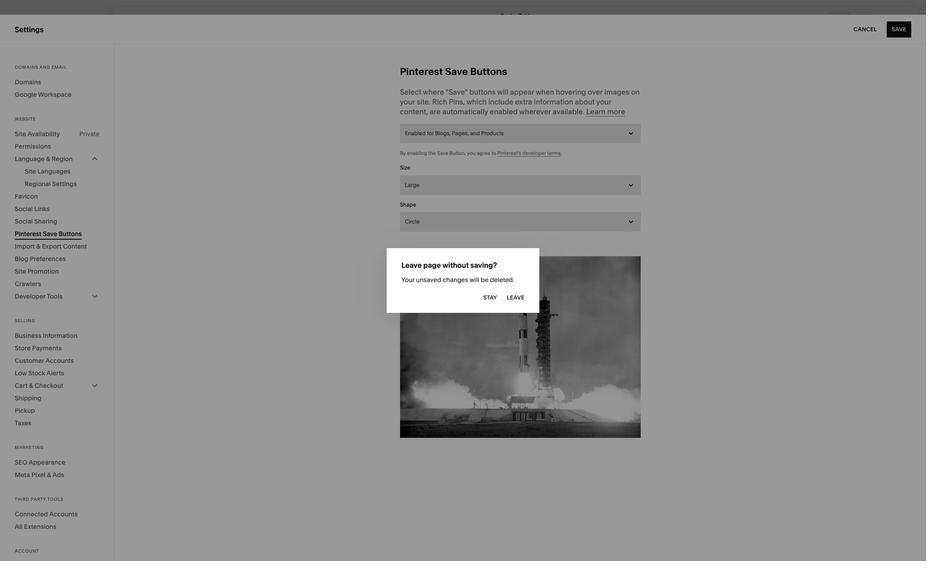 Task type: locate. For each thing, give the bounding box(es) containing it.
jacob simon simonjacob477@gmail.com
[[36, 507, 105, 520]]

0 vertical spatial marketing
[[15, 88, 49, 97]]

pages,
[[452, 130, 469, 137]]

will left be
[[470, 276, 480, 284]]

leave down deleted. on the right of the page
[[507, 294, 525, 301]]

will up the include
[[498, 88, 509, 97]]

settings up "domains and email"
[[15, 25, 44, 34]]

when
[[536, 88, 555, 97]]

0 horizontal spatial will
[[470, 276, 480, 284]]

1 vertical spatial domains
[[15, 78, 41, 86]]

save up "save"
[[445, 66, 468, 78]]

accounts up low stock alerts link
[[45, 357, 74, 365]]

0 vertical spatial will
[[498, 88, 509, 97]]

for
[[427, 130, 434, 137]]

domains for and
[[15, 65, 38, 70]]

and right the "pages,"
[[471, 130, 480, 137]]

your unsaved changes will be deleted.
[[402, 276, 515, 284]]

accounts up all extensions link
[[49, 511, 78, 519]]

0 vertical spatial website
[[15, 55, 43, 64]]

marketing
[[15, 88, 49, 97], [15, 445, 44, 450]]

enabled for blogs, pages, and products
[[405, 130, 504, 137]]

workspace
[[38, 91, 72, 99]]

site availability
[[15, 130, 60, 138]]

select
[[400, 88, 422, 97]]

pinterest's developer terms link
[[498, 150, 561, 157]]

1 vertical spatial website
[[15, 117, 36, 122]]

asset library link
[[15, 445, 99, 456]]

save button
[[888, 21, 912, 37]]

site down blog
[[15, 268, 26, 276]]

information
[[43, 332, 77, 340]]

private
[[79, 130, 100, 138]]

0 horizontal spatial your
[[400, 97, 415, 106]]

shape
[[400, 201, 416, 208]]

content
[[63, 243, 87, 251]]

social links link
[[15, 203, 100, 215]]

seo appearance meta pixel & ads
[[15, 459, 65, 479]]

1 vertical spatial pinterest
[[15, 230, 41, 238]]

2 website from the top
[[15, 117, 36, 122]]

domains and email
[[15, 65, 67, 70]]

"save"
[[446, 88, 468, 97]]

& inside language & region dropdown button
[[46, 155, 50, 163]]

domains up 'domains google workspace'
[[15, 65, 38, 70]]

book
[[501, 12, 514, 19]]

unsaved
[[416, 276, 442, 284]]

pinterest inside favicon social links social sharing pinterest save buttons import & export content blog preferences site promotion crawlers
[[15, 230, 41, 238]]

buttons inside favicon social links social sharing pinterest save buttons import & export content blog preferences site promotion crawlers
[[59, 230, 82, 238]]

your
[[402, 276, 415, 284]]

meta pixel & ads link
[[15, 469, 100, 482]]

0 vertical spatial settings
[[15, 25, 44, 34]]

regional settings link
[[25, 178, 100, 190]]

save up export
[[43, 230, 57, 238]]

website
[[15, 55, 43, 64], [15, 117, 36, 122]]

site down "analytics"
[[15, 130, 26, 138]]

website up "domains and email"
[[15, 55, 43, 64]]

settings down site languages link
[[52, 180, 77, 188]]

1 vertical spatial marketing
[[15, 445, 44, 450]]

blog
[[15, 255, 28, 263]]

button,
[[450, 150, 466, 156]]

a
[[515, 12, 518, 19]]

appearance
[[29, 459, 65, 467]]

1 vertical spatial buttons
[[59, 230, 82, 238]]

marketing link
[[15, 87, 99, 98]]

1 vertical spatial &
[[36, 243, 40, 251]]

learn
[[587, 107, 606, 116]]

1 horizontal spatial leave
[[507, 294, 525, 301]]

leave down example
[[402, 261, 422, 270]]

customer
[[15, 357, 44, 365]]

crawlers
[[15, 280, 41, 288]]

1 horizontal spatial your
[[597, 97, 612, 106]]

selling link
[[15, 71, 99, 82]]

tab list
[[831, 12, 872, 27]]

settings inside site languages regional settings
[[52, 180, 77, 188]]

import
[[15, 243, 35, 251]]

2 domains from the top
[[15, 78, 41, 86]]

all
[[15, 523, 23, 531]]

domains link
[[15, 76, 100, 88]]

more
[[608, 107, 626, 116]]

0 vertical spatial selling
[[15, 71, 38, 80]]

& left ads
[[47, 471, 51, 479]]

1 vertical spatial site
[[25, 168, 36, 176]]

0 horizontal spatial leave
[[402, 261, 422, 270]]

language & region button
[[15, 153, 100, 165]]

1 domains from the top
[[15, 65, 38, 70]]

tools
[[47, 497, 64, 502]]

pinterest up select
[[400, 66, 443, 78]]

1 vertical spatial social
[[15, 218, 33, 226]]

enabled
[[405, 130, 426, 137]]

domains inside 'domains google workspace'
[[15, 78, 41, 86]]

cancel
[[854, 26, 878, 32]]

domains up google
[[15, 78, 41, 86]]

1 vertical spatial accounts
[[49, 511, 78, 519]]

preferences
[[30, 255, 66, 263]]

will inside leave page without saving? dialog
[[470, 276, 480, 284]]

leave
[[402, 261, 422, 270], [507, 294, 525, 301]]

store payments link
[[15, 342, 100, 355]]

1 vertical spatial and
[[471, 130, 480, 137]]

save right cancel
[[892, 26, 907, 32]]

permissions link
[[15, 140, 100, 153]]

1 horizontal spatial and
[[471, 130, 480, 137]]

seo appearance link
[[15, 457, 100, 469]]

0 vertical spatial social
[[15, 205, 33, 213]]

size
[[400, 164, 411, 171]]

& up "languages"
[[46, 155, 50, 163]]

site down language
[[25, 168, 36, 176]]

site inside site languages regional settings
[[25, 168, 36, 176]]

0 horizontal spatial and
[[40, 65, 50, 70]]

social left 'sharing' on the left top of page
[[15, 218, 33, 226]]

your up learn more
[[597, 97, 612, 106]]

buttons
[[470, 88, 496, 97]]

buttons up "buttons"
[[470, 66, 508, 78]]

0 vertical spatial pinterest
[[400, 66, 443, 78]]

asset
[[15, 445, 34, 454]]

social
[[15, 205, 33, 213], [15, 218, 33, 226]]

0 vertical spatial &
[[46, 155, 50, 163]]

by
[[400, 150, 406, 156]]

0 vertical spatial site
[[15, 130, 26, 138]]

include
[[489, 97, 514, 106]]

2 your from the left
[[597, 97, 612, 106]]

0 vertical spatial and
[[40, 65, 50, 70]]

2 social from the top
[[15, 218, 33, 226]]

your down select
[[400, 97, 415, 106]]

0 horizontal spatial pinterest
[[15, 230, 41, 238]]

favicon
[[15, 193, 38, 201]]

0 vertical spatial accounts
[[45, 357, 74, 365]]

0 vertical spatial buttons
[[470, 66, 508, 78]]

the
[[429, 150, 436, 156]]

settings
[[15, 25, 44, 34], [52, 180, 77, 188], [15, 461, 43, 470]]

simon
[[52, 507, 69, 513]]

accounts inside connected accounts all extensions
[[49, 511, 78, 519]]

and left email
[[40, 65, 50, 70]]

will
[[498, 88, 509, 97], [470, 276, 480, 284]]

extensions
[[24, 523, 56, 531]]

pinterest up import
[[15, 230, 41, 238]]

0 vertical spatial leave
[[402, 261, 422, 270]]

low
[[15, 370, 27, 378]]

& left export
[[36, 243, 40, 251]]

1 vertical spatial settings
[[52, 180, 77, 188]]

& inside favicon social links social sharing pinterest save buttons import & export content blog preferences site promotion crawlers
[[36, 243, 40, 251]]

be
[[481, 276, 489, 284]]

0 vertical spatial domains
[[15, 65, 38, 70]]

which
[[467, 97, 487, 106]]

2 vertical spatial site
[[15, 268, 26, 276]]

2 marketing from the top
[[15, 445, 44, 450]]

settings up meta
[[15, 461, 43, 470]]

1 horizontal spatial will
[[498, 88, 509, 97]]

example image for save buttons. image
[[400, 256, 641, 438]]

2 vertical spatial &
[[47, 471, 51, 479]]

import & export content link
[[15, 240, 100, 253]]

selling up business
[[15, 319, 35, 323]]

buttons up the content
[[59, 230, 82, 238]]

scheduling
[[38, 136, 76, 145]]

shipping pickup taxes
[[15, 395, 41, 428]]

1 vertical spatial leave
[[507, 294, 525, 301]]

1 vertical spatial selling
[[15, 319, 35, 323]]

large
[[405, 182, 420, 188]]

meta
[[15, 471, 30, 479]]

1 vertical spatial will
[[470, 276, 480, 284]]

0 horizontal spatial buttons
[[59, 230, 82, 238]]

save right "the"
[[437, 150, 449, 156]]

social down favicon
[[15, 205, 33, 213]]

business
[[15, 332, 41, 340]]

acuity scheduling
[[15, 136, 76, 145]]

website up site availability
[[15, 117, 36, 122]]

1 website from the top
[[15, 55, 43, 64]]

example
[[400, 248, 427, 255]]

party
[[31, 497, 46, 502]]

selling down "domains and email"
[[15, 71, 38, 80]]



Task type: vqa. For each thing, say whether or not it's contained in the screenshot.
your to the right
yes



Task type: describe. For each thing, give the bounding box(es) containing it.
all extensions link
[[15, 521, 100, 533]]

1 social from the top
[[15, 205, 33, 213]]

.
[[561, 150, 562, 156]]

saving?
[[471, 261, 497, 270]]

learn more
[[587, 107, 626, 116]]

are
[[430, 107, 441, 116]]

store
[[15, 344, 31, 353]]

site languages link
[[25, 165, 100, 178]]

third
[[15, 497, 29, 502]]

save inside favicon social links social sharing pinterest save buttons import & export content blog preferences site promotion crawlers
[[43, 230, 57, 238]]

& inside seo appearance meta pixel & ads
[[47, 471, 51, 479]]

wherever
[[520, 107, 551, 116]]

agree
[[477, 150, 491, 156]]

leave page without saving? dialog
[[387, 248, 540, 313]]

leave for leave page without saving?
[[402, 261, 422, 270]]

simonjacob477@gmail.com
[[36, 514, 105, 520]]

stay button
[[484, 290, 497, 306]]

edit
[[124, 16, 137, 23]]

alerts
[[46, 370, 64, 378]]

terms
[[548, 150, 561, 156]]

pickup
[[15, 407, 35, 415]]

availability
[[27, 130, 60, 138]]

business information link
[[15, 330, 100, 342]]

jacob
[[36, 507, 51, 513]]

1 selling from the top
[[15, 71, 38, 80]]

social sharing link
[[15, 215, 100, 228]]

2 vertical spatial settings
[[15, 461, 43, 470]]

content,
[[400, 107, 428, 116]]

pixel
[[31, 471, 46, 479]]

developer
[[523, 150, 546, 156]]

about
[[575, 97, 595, 106]]

to
[[492, 150, 496, 156]]

1 your from the left
[[400, 97, 415, 106]]

acuity
[[15, 136, 36, 145]]

connected
[[15, 511, 48, 519]]

language & region
[[15, 155, 73, 163]]

leave for leave
[[507, 294, 525, 301]]

site for site languages regional settings
[[25, 168, 36, 176]]

1 marketing from the top
[[15, 88, 49, 97]]

website inside "link"
[[15, 55, 43, 64]]

leave page without saving?
[[402, 261, 497, 270]]

crawlers link
[[15, 278, 100, 290]]

available.
[[553, 107, 585, 116]]

stay
[[484, 294, 497, 301]]

save inside button
[[892, 26, 907, 32]]

blog preferences link
[[15, 253, 100, 265]]

low stock alerts link
[[15, 367, 100, 380]]

site inside favicon social links social sharing pinterest save buttons import & export content blog preferences site promotion crawlers
[[15, 268, 26, 276]]

table
[[519, 12, 533, 19]]

site languages regional settings
[[25, 168, 77, 188]]

acuity scheduling link
[[15, 135, 99, 146]]

shipping
[[15, 395, 41, 403]]

enabling
[[407, 150, 427, 156]]

extra
[[516, 97, 533, 106]]

links
[[34, 205, 50, 213]]

google workspace link
[[15, 88, 100, 101]]

permissions
[[15, 143, 51, 151]]

email
[[52, 65, 67, 70]]

select where "save" buttons will appear when hovering over images on your site. rich pins, which include extra information about your content, are automatically enabled wherever available.
[[400, 88, 640, 116]]

google
[[15, 91, 37, 99]]

deleted.
[[490, 276, 515, 284]]

website link
[[15, 55, 99, 66]]

taxes
[[15, 420, 32, 428]]

circle
[[405, 218, 420, 225]]

connected accounts link
[[15, 508, 100, 521]]

settings link
[[15, 461, 99, 472]]

site for site availability
[[15, 130, 26, 138]]

stock
[[28, 370, 45, 378]]

region
[[52, 155, 73, 163]]

edit button
[[118, 11, 143, 28]]

export
[[42, 243, 62, 251]]

2 selling from the top
[[15, 319, 35, 323]]

analytics
[[15, 120, 46, 129]]

accounts inside business information store payments customer accounts low stock alerts
[[45, 357, 74, 365]]

products
[[481, 130, 504, 137]]

sharing
[[34, 218, 57, 226]]

favicon link
[[15, 190, 100, 203]]

domains for google
[[15, 78, 41, 86]]

leave button
[[507, 290, 525, 306]]

domains google workspace
[[15, 78, 72, 99]]

connected accounts all extensions
[[15, 511, 78, 531]]

payments
[[32, 344, 62, 353]]

language
[[15, 155, 45, 163]]

automatically
[[443, 107, 488, 116]]

seo
[[15, 459, 27, 467]]

pickup link
[[15, 405, 100, 417]]

help
[[15, 477, 31, 486]]

will inside select where "save" buttons will appear when hovering over images on your site. rich pins, which include extra information about your content, are automatically enabled wherever available.
[[498, 88, 509, 97]]

pinterest save buttons link
[[15, 228, 100, 240]]

shipping link
[[15, 392, 100, 405]]

1 horizontal spatial buttons
[[470, 66, 508, 78]]

1 horizontal spatial pinterest
[[400, 66, 443, 78]]

by enabling the save button, you agree to pinterest's developer terms .
[[400, 150, 562, 156]]

library
[[36, 445, 60, 454]]

promotion
[[28, 268, 59, 276]]



